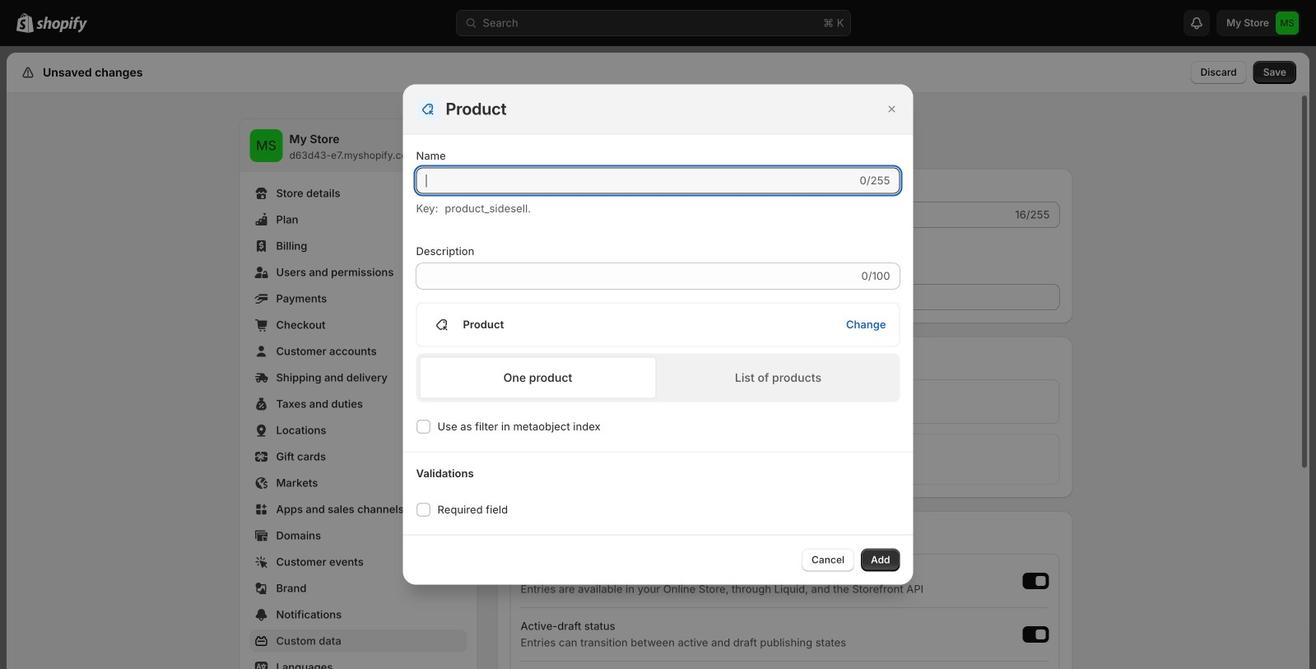 Task type: vqa. For each thing, say whether or not it's contained in the screenshot.
Users and permissions Link
no



Task type: describe. For each thing, give the bounding box(es) containing it.
shop settings menu element
[[240, 119, 477, 670]]

my store image
[[250, 129, 283, 162]]

shopify image
[[36, 16, 87, 33]]



Task type: locate. For each thing, give the bounding box(es) containing it.
dialog
[[0, 84, 1317, 585]]

None text field
[[416, 168, 857, 194], [416, 263, 859, 289], [416, 168, 857, 194], [416, 263, 859, 289]]

settings dialog
[[7, 53, 1310, 670]]



